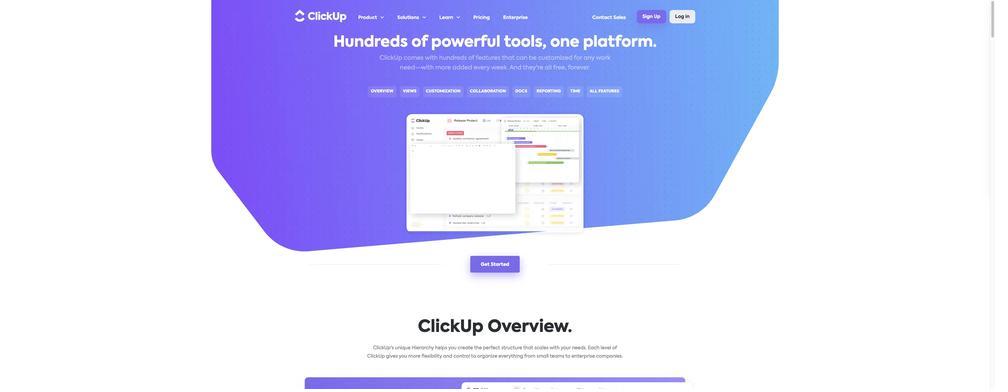 Task type: vqa. For each thing, say whether or not it's contained in the screenshot.
VIEWS.
no



Task type: describe. For each thing, give the bounding box(es) containing it.
1 to from the left
[[471, 354, 476, 359]]

in
[[686, 14, 690, 19]]

overview.
[[488, 319, 572, 336]]

sign up
[[643, 14, 661, 19]]

sales
[[614, 15, 626, 20]]

comes
[[404, 55, 424, 61]]

scales
[[535, 346, 549, 351]]

hundreds
[[439, 55, 467, 61]]

reporting link
[[534, 86, 564, 97]]

that inside the clickup's unique hierarchy helps you create the perfect structure         that scales with your needs. each level of clickup gives you more flexibility and control to organize everything         from small teams to enterprise companies.
[[523, 346, 533, 351]]

any
[[584, 55, 595, 61]]

log in
[[675, 14, 690, 19]]

platform.
[[583, 35, 657, 50]]

structure
[[502, 346, 522, 351]]

hundreds
[[334, 35, 408, 50]]

perfect
[[483, 346, 500, 351]]

clickup for clickup comes with hundreds of features that can be customized for any work need—with more added every week. and they're all free, forever.
[[380, 55, 402, 61]]

collaboration
[[470, 89, 506, 94]]

learn
[[439, 15, 453, 20]]

hierarchy
[[412, 346, 434, 351]]

views
[[403, 89, 417, 94]]

free,
[[553, 65, 567, 71]]

features inside clickup comes with hundreds of features that can be customized for any work need—with more added every week. and they're all free, forever.
[[476, 55, 501, 61]]

be
[[529, 55, 537, 61]]

all
[[590, 89, 598, 94]]

with inside the clickup's unique hierarchy helps you create the perfect structure         that scales with your needs. each level of clickup gives you more flexibility and control to organize everything         from small teams to enterprise companies.
[[550, 346, 560, 351]]

of inside clickup comes with hundreds of features that can be customized for any work need—with more added every week. and they're all free, forever.
[[468, 55, 474, 61]]

helps
[[435, 346, 447, 351]]

everything view image
[[457, 378, 697, 389]]

contact
[[593, 15, 612, 20]]

contact sales link
[[593, 0, 626, 33]]

with inside clickup comes with hundreds of features that can be customized for any work need—with more added every week. and they're all free, forever.
[[425, 55, 438, 61]]

learn button
[[439, 0, 460, 33]]

week.
[[492, 65, 509, 71]]

1 vertical spatial features
[[599, 89, 619, 94]]

0 horizontal spatial you
[[399, 354, 407, 359]]

for
[[574, 55, 582, 61]]

companies.
[[596, 354, 623, 359]]

clickup         overview.
[[418, 319, 572, 336]]

pricing link
[[474, 0, 490, 33]]

2 to from the left
[[566, 354, 571, 359]]

gives
[[386, 354, 398, 359]]

organize
[[477, 354, 498, 359]]

pricing
[[474, 15, 490, 20]]

get
[[481, 262, 490, 267]]

time
[[570, 89, 581, 94]]

powerful
[[431, 35, 501, 50]]



Task type: locate. For each thing, give the bounding box(es) containing it.
1 vertical spatial more
[[408, 354, 421, 359]]

overview
[[371, 89, 394, 94]]

flexibility
[[422, 354, 442, 359]]

product button
[[358, 0, 384, 33]]

from
[[525, 354, 536, 359]]

docs link
[[513, 86, 531, 97]]

1 vertical spatial that
[[523, 346, 533, 351]]

docs
[[516, 89, 528, 94]]

contact sales
[[593, 15, 626, 20]]

0 vertical spatial with
[[425, 55, 438, 61]]

0 horizontal spatial with
[[425, 55, 438, 61]]

with up need—with at top
[[425, 55, 438, 61]]

everything
[[499, 354, 523, 359]]

1 horizontal spatial to
[[566, 354, 571, 359]]

log
[[675, 14, 684, 19]]

overview link
[[368, 86, 397, 97]]

1 vertical spatial clickup
[[418, 319, 484, 336]]

of up the "added"
[[468, 55, 474, 61]]

needs.
[[572, 346, 587, 351]]

1 horizontal spatial of
[[468, 55, 474, 61]]

forever.
[[568, 65, 590, 71]]

started
[[491, 262, 510, 267]]

clickup for clickup         overview.
[[418, 319, 484, 336]]

features up every
[[476, 55, 501, 61]]

1 horizontal spatial you
[[448, 346, 457, 351]]

clickup's unique hierarchy helps you create the perfect structure         that scales with your needs. each level of clickup gives you more flexibility and control to organize everything         from small teams to enterprise companies.
[[367, 346, 623, 359]]

enterprise
[[503, 15, 528, 20]]

work
[[596, 55, 611, 61]]

solutions button
[[397, 0, 426, 33]]

control
[[454, 354, 470, 359]]

more down hierarchy
[[408, 354, 421, 359]]

need—with
[[400, 65, 434, 71]]

teams
[[550, 354, 565, 359]]

more down the hundreds
[[436, 65, 451, 71]]

1 horizontal spatial with
[[550, 346, 560, 351]]

0 vertical spatial you
[[448, 346, 457, 351]]

clickup left comes
[[380, 55, 402, 61]]

solutions
[[397, 15, 419, 20]]

0 vertical spatial of
[[412, 35, 428, 50]]

0 horizontal spatial that
[[502, 55, 515, 61]]

and
[[510, 65, 522, 71]]

more inside clickup comes with hundreds of features that can be customized for any work need—with more added every week. and they're all free, forever.
[[436, 65, 451, 71]]

clickup down clickup's in the bottom left of the page
[[367, 354, 385, 359]]

list
[[358, 0, 593, 33]]

clickup inside clickup comes with hundreds of features that can be customized for any work need—with more added every week. and they're all free, forever.
[[380, 55, 402, 61]]

level
[[601, 346, 611, 351]]

1 horizontal spatial features
[[599, 89, 619, 94]]

1 horizontal spatial more
[[436, 65, 451, 71]]

with up teams
[[550, 346, 560, 351]]

you down unique
[[399, 354, 407, 359]]

more inside the clickup's unique hierarchy helps you create the perfect structure         that scales with your needs. each level of clickup gives you more flexibility and control to organize everything         from small teams to enterprise companies.
[[408, 354, 421, 359]]

2 horizontal spatial of
[[612, 346, 617, 351]]

collaboration link
[[467, 86, 509, 97]]

list containing product
[[358, 0, 593, 33]]

log in link
[[670, 10, 696, 23]]

clickup's
[[373, 346, 394, 351]]

unique
[[395, 346, 411, 351]]

get started
[[481, 262, 510, 267]]

0 horizontal spatial features
[[476, 55, 501, 61]]

clickup up helps
[[418, 319, 484, 336]]

and
[[443, 354, 453, 359]]

clickup inside the clickup's unique hierarchy helps you create the perfect structure         that scales with your needs. each level of clickup gives you more flexibility and control to organize everything         from small teams to enterprise companies.
[[367, 354, 385, 359]]

tools,
[[504, 35, 547, 50]]

time link
[[567, 86, 584, 97]]

your
[[561, 346, 571, 351]]

0 vertical spatial that
[[502, 55, 515, 61]]

each
[[588, 346, 600, 351]]

enterprise link
[[503, 0, 528, 33]]

the
[[474, 346, 482, 351]]

2 vertical spatial clickup
[[367, 354, 385, 359]]

with
[[425, 55, 438, 61], [550, 346, 560, 351]]

clickup comes with hundreds of features that can be customized for any work need—with more added every week. and they're all free, forever.
[[380, 55, 611, 71]]

views link
[[400, 86, 420, 97]]

all features
[[590, 89, 619, 94]]

that up from in the bottom right of the page
[[523, 346, 533, 351]]

small
[[537, 354, 549, 359]]

0 vertical spatial clickup
[[380, 55, 402, 61]]

up
[[654, 14, 661, 19]]

of up comes
[[412, 35, 428, 50]]

features
[[476, 55, 501, 61], [599, 89, 619, 94]]

0 horizontal spatial of
[[412, 35, 428, 50]]

of inside the clickup's unique hierarchy helps you create the perfect structure         that scales with your needs. each level of clickup gives you more flexibility and control to organize everything         from small teams to enterprise companies.
[[612, 346, 617, 351]]

main navigation element
[[358, 0, 696, 33]]

create
[[458, 346, 473, 351]]

of
[[412, 35, 428, 50], [468, 55, 474, 61], [612, 346, 617, 351]]

2 vertical spatial of
[[612, 346, 617, 351]]

0 horizontal spatial more
[[408, 354, 421, 359]]

one
[[550, 35, 580, 50]]

added
[[453, 65, 472, 71]]

product
[[358, 15, 377, 20]]

reporting
[[537, 89, 561, 94]]

0 horizontal spatial to
[[471, 354, 476, 359]]

1 vertical spatial with
[[550, 346, 560, 351]]

all
[[545, 65, 552, 71]]

you
[[448, 346, 457, 351], [399, 354, 407, 359]]

0 vertical spatial more
[[436, 65, 451, 71]]

sign
[[643, 14, 653, 19]]

customized
[[538, 55, 573, 61]]

can
[[516, 55, 528, 61]]

that inside clickup comes with hundreds of features that can be customized for any work need—with more added every week. and they're all free, forever.
[[502, 55, 515, 61]]

that
[[502, 55, 515, 61], [523, 346, 533, 351]]

features right all
[[599, 89, 619, 94]]

clickup
[[380, 55, 402, 61], [418, 319, 484, 336], [367, 354, 385, 359]]

enterprise
[[572, 354, 595, 359]]

1 vertical spatial of
[[468, 55, 474, 61]]

customization
[[426, 89, 461, 94]]

customization link
[[423, 86, 464, 97]]

sign up button
[[637, 10, 666, 23]]

get started link
[[471, 256, 520, 273]]

to
[[471, 354, 476, 359], [566, 354, 571, 359]]

every
[[474, 65, 490, 71]]

to down your
[[566, 354, 571, 359]]

1 horizontal spatial that
[[523, 346, 533, 351]]

you up and
[[448, 346, 457, 351]]

1 vertical spatial you
[[399, 354, 407, 359]]

hundreds of powerful tools, one platform.
[[334, 35, 657, 50]]

0 vertical spatial features
[[476, 55, 501, 61]]

to down the
[[471, 354, 476, 359]]

all features link
[[587, 86, 622, 97]]

more
[[436, 65, 451, 71], [408, 354, 421, 359]]

that up and
[[502, 55, 515, 61]]

they're
[[523, 65, 544, 71]]

of right level
[[612, 346, 617, 351]]



